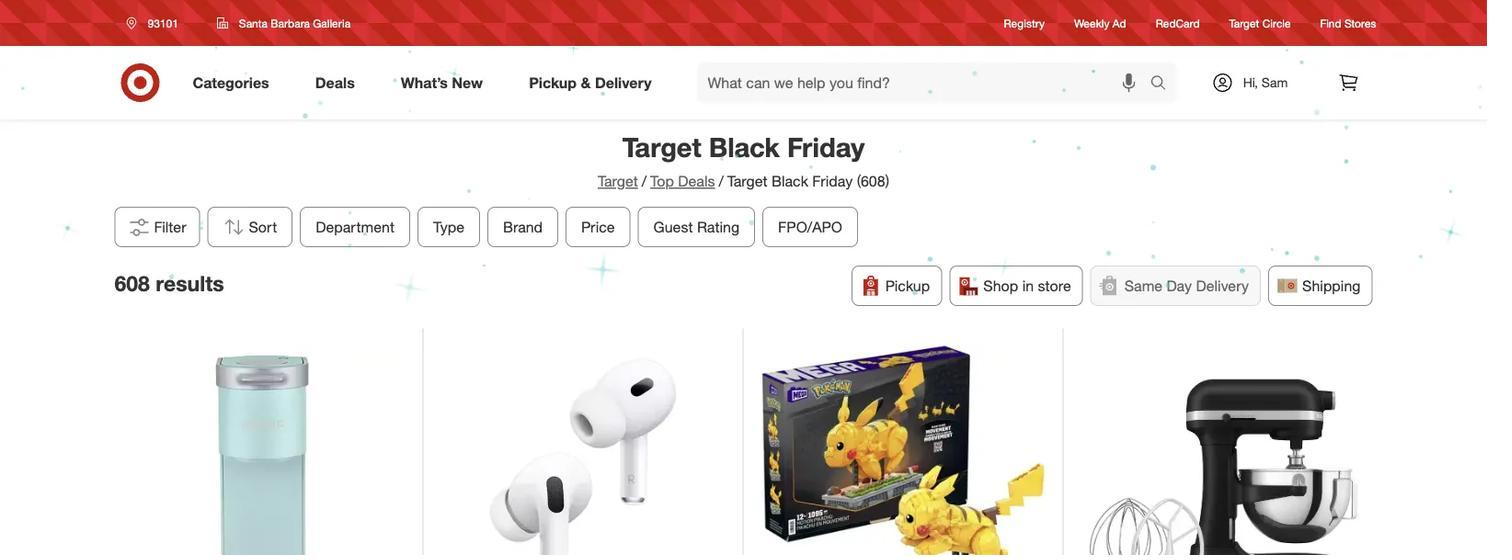 Task type: describe. For each thing, give the bounding box(es) containing it.
pickup & delivery
[[529, 74, 652, 92]]

weekly
[[1074, 16, 1110, 30]]

ad
[[1113, 16, 1127, 30]]

(608)
[[857, 172, 890, 190]]

1 / from the left
[[642, 172, 647, 190]]

brand
[[503, 218, 543, 236]]

what's new
[[401, 74, 483, 92]]

price
[[582, 218, 615, 236]]

sam
[[1262, 75, 1288, 91]]

target inside target circle "link"
[[1229, 16, 1260, 30]]

pickup & delivery link
[[513, 63, 675, 103]]

type
[[433, 218, 465, 236]]

santa barbara galleria button
[[205, 6, 363, 40]]

target black friday target / top deals / target black friday (608)
[[598, 131, 890, 190]]

93101 button
[[115, 6, 198, 40]]

search
[[1142, 75, 1186, 93]]

1 vertical spatial friday
[[813, 172, 853, 190]]

0 vertical spatial friday
[[787, 131, 865, 163]]

barbara
[[271, 16, 310, 30]]

type button
[[418, 207, 480, 247]]

target up top
[[623, 131, 702, 163]]

0 vertical spatial black
[[709, 131, 780, 163]]

1 vertical spatial black
[[772, 172, 809, 190]]

What can we help you find? suggestions appear below search field
[[697, 63, 1155, 103]]

pickup button
[[852, 266, 942, 306]]

find stores link
[[1321, 15, 1377, 31]]

department
[[316, 218, 395, 236]]

in
[[1023, 277, 1034, 295]]

pickup for pickup
[[886, 277, 930, 295]]

santa
[[239, 16, 268, 30]]

department button
[[300, 207, 410, 247]]

target left top
[[598, 172, 638, 190]]

weekly ad link
[[1074, 15, 1127, 31]]

store
[[1038, 277, 1071, 295]]

target link
[[598, 172, 638, 190]]

same
[[1125, 277, 1163, 295]]

same day delivery button
[[1091, 266, 1261, 306]]

delivery for same day delivery
[[1196, 277, 1249, 295]]

categories
[[193, 74, 269, 92]]

weekly ad
[[1074, 16, 1127, 30]]

registry
[[1004, 16, 1045, 30]]

same day delivery
[[1125, 277, 1249, 295]]

fpo/apo button
[[763, 207, 858, 247]]

shipping button
[[1269, 266, 1373, 306]]

deals link
[[300, 63, 378, 103]]

0 vertical spatial deals
[[315, 74, 355, 92]]

shipping
[[1303, 277, 1361, 295]]

price button
[[566, 207, 631, 247]]

delivery for pickup & delivery
[[595, 74, 652, 92]]

sort button
[[208, 207, 293, 247]]

pickup for pickup & delivery
[[529, 74, 577, 92]]



Task type: vqa. For each thing, say whether or not it's contained in the screenshot.
Prince Pickleball Sling Bag - White image
no



Task type: locate. For each thing, give the bounding box(es) containing it.
airpods pro (2nd generation) with magsafe case (usb‑c) image
[[442, 346, 725, 556], [442, 346, 725, 556]]

stores
[[1345, 16, 1377, 30]]

guest rating button
[[638, 207, 755, 247]]

1 horizontal spatial /
[[719, 172, 724, 190]]

what's new link
[[385, 63, 506, 103]]

shop in store
[[984, 277, 1071, 295]]

1 horizontal spatial pickup
[[886, 277, 930, 295]]

friday left (608)
[[813, 172, 853, 190]]

fpo/apo
[[778, 218, 843, 236]]

redcard link
[[1156, 15, 1200, 31]]

top
[[650, 172, 674, 190]]

&
[[581, 74, 591, 92]]

keurig k-mini single-serve k-cup pod coffee maker image
[[121, 346, 405, 556], [121, 346, 405, 556]]

guest rating
[[654, 218, 740, 236]]

608 results
[[115, 271, 224, 297]]

galleria
[[313, 16, 351, 30]]

delivery
[[595, 74, 652, 92], [1196, 277, 1249, 295]]

new
[[452, 74, 483, 92]]

search button
[[1142, 63, 1186, 107]]

filter
[[154, 218, 186, 236]]

0 horizontal spatial /
[[642, 172, 647, 190]]

circle
[[1263, 16, 1291, 30]]

deals down the galleria
[[315, 74, 355, 92]]

brand button
[[488, 207, 559, 247]]

hi,
[[1243, 75, 1258, 91]]

delivery right the day
[[1196, 277, 1249, 295]]

shop
[[984, 277, 1018, 295]]

black up fpo/apo
[[772, 172, 809, 190]]

/ left top
[[642, 172, 647, 190]]

1 vertical spatial pickup
[[886, 277, 930, 295]]

mega pokémon motion pikachu mechanized building set - 1092pcs image
[[762, 346, 1045, 556], [762, 346, 1045, 556]]

target circle link
[[1229, 15, 1291, 31]]

find
[[1321, 16, 1342, 30]]

target up rating
[[727, 172, 768, 190]]

deals right top
[[678, 172, 715, 190]]

santa barbara galleria
[[239, 16, 351, 30]]

black
[[709, 131, 780, 163], [772, 172, 809, 190]]

sort
[[249, 218, 277, 236]]

black up 'top deals' link
[[709, 131, 780, 163]]

1 horizontal spatial delivery
[[1196, 277, 1249, 295]]

pickup inside button
[[886, 277, 930, 295]]

registry link
[[1004, 15, 1045, 31]]

guest
[[654, 218, 693, 236]]

1 horizontal spatial deals
[[678, 172, 715, 190]]

pickup
[[529, 74, 577, 92], [886, 277, 930, 295]]

target left circle
[[1229, 16, 1260, 30]]

redcard
[[1156, 16, 1200, 30]]

deals
[[315, 74, 355, 92], [678, 172, 715, 190]]

0 vertical spatial pickup
[[529, 74, 577, 92]]

what's
[[401, 74, 448, 92]]

93101
[[148, 16, 178, 30]]

categories link
[[177, 63, 292, 103]]

2 / from the left
[[719, 172, 724, 190]]

0 vertical spatial delivery
[[595, 74, 652, 92]]

1 vertical spatial delivery
[[1196, 277, 1249, 295]]

delivery right &
[[595, 74, 652, 92]]

rating
[[697, 218, 740, 236]]

/
[[642, 172, 647, 190], [719, 172, 724, 190]]

deals inside the target black friday target / top deals / target black friday (608)
[[678, 172, 715, 190]]

shop in store button
[[950, 266, 1083, 306]]

/ right 'top deals' link
[[719, 172, 724, 190]]

target circle
[[1229, 16, 1291, 30]]

top deals link
[[650, 172, 715, 190]]

results
[[156, 271, 224, 297]]

0 horizontal spatial delivery
[[595, 74, 652, 92]]

day
[[1167, 277, 1192, 295]]

kitchenaid 5.5 quart bowl-lift stand mixer - ksm55 image
[[1082, 346, 1366, 556], [1082, 346, 1366, 556]]

find stores
[[1321, 16, 1377, 30]]

target
[[1229, 16, 1260, 30], [623, 131, 702, 163], [598, 172, 638, 190], [727, 172, 768, 190]]

hi, sam
[[1243, 75, 1288, 91]]

friday up (608)
[[787, 131, 865, 163]]

filter button
[[115, 207, 200, 247]]

friday
[[787, 131, 865, 163], [813, 172, 853, 190]]

0 horizontal spatial pickup
[[529, 74, 577, 92]]

delivery inside button
[[1196, 277, 1249, 295]]

1 vertical spatial deals
[[678, 172, 715, 190]]

0 horizontal spatial deals
[[315, 74, 355, 92]]

608
[[115, 271, 150, 297]]



